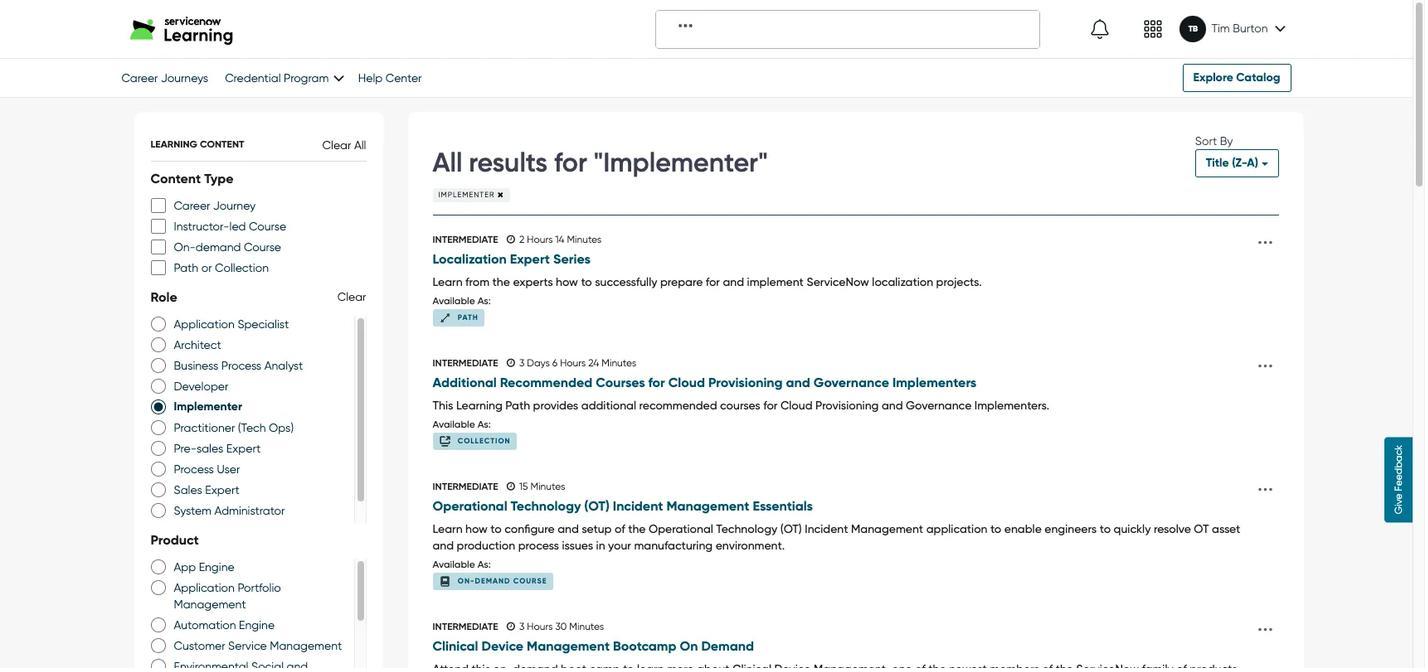 Task type: vqa. For each thing, say whether or not it's contained in the screenshot.
first "Updates" from the bottom of the List containing ...
no



Task type: describe. For each thing, give the bounding box(es) containing it.
the inside operational technology (ot) incident management essentials learn how to configure and setup of the operational technology (ot) incident management application to enable engineers to quickly resolve ot asset and production process issues in your manufacturing environment.
[[628, 523, 646, 536]]

manufacturing
[[634, 539, 713, 552]]

successfully
[[595, 275, 658, 289]]

practitioner
[[174, 421, 235, 435]]

1 vertical spatial expert
[[226, 442, 261, 455]]

setup
[[582, 523, 612, 536]]

demand
[[701, 639, 754, 655]]

explore
[[1194, 71, 1234, 85]]

product
[[151, 532, 199, 548]]

0 vertical spatial collection
[[215, 261, 269, 275]]

clinical device management bootcamp on demand link
[[433, 639, 1252, 655]]

enable
[[1005, 523, 1042, 536]]

minutes up clinical device management bootcamp on demand
[[569, 621, 604, 633]]

catalog
[[1236, 71, 1281, 85]]

localization
[[872, 275, 934, 289]]

0 vertical spatial process
[[221, 359, 262, 372]]

for right courses
[[764, 399, 778, 412]]

1 vertical spatial implementer
[[174, 400, 242, 414]]

engineers
[[1045, 523, 1097, 536]]

minutes up courses
[[602, 358, 637, 369]]

implementers.
[[975, 399, 1050, 412]]

how for technology
[[466, 523, 488, 536]]

additional
[[433, 375, 497, 391]]

sales
[[174, 483, 202, 497]]

program
[[284, 71, 329, 85]]

expert for localization
[[510, 252, 550, 267]]

on-demand course inside search results region
[[458, 576, 547, 585]]

0 horizontal spatial provisioning
[[709, 375, 783, 391]]

user
[[217, 463, 240, 476]]

resolve
[[1154, 523, 1191, 536]]

0 horizontal spatial on-
[[174, 240, 196, 254]]

app engine
[[174, 560, 235, 574]]

expert for sales
[[205, 483, 240, 497]]

... for clinical device management bootcamp on demand
[[1258, 610, 1274, 637]]

or
[[201, 261, 212, 275]]

the inside localization expert series learn from the experts how to successfully prepare for and implement servicenow localization projects.
[[493, 275, 510, 289]]

0 vertical spatial technology
[[511, 499, 581, 515]]

center
[[386, 71, 422, 85]]

title (z-a)
[[1206, 156, 1262, 170]]

available for operational technology (ot) incident management essentials
[[433, 559, 475, 571]]

0 vertical spatial governance
[[814, 375, 889, 391]]

automation
[[174, 619, 236, 632]]

available as: for operational technology (ot) incident management essentials
[[433, 559, 491, 571]]

hours for localization expert series
[[527, 234, 553, 246]]

path for path or collection
[[174, 261, 198, 275]]

for right 'results'
[[554, 147, 587, 178]]

additional recommended courses for cloud provisioning and governance implementers this learning path provides additional recommended courses for cloud provisioning and governance implementers.
[[433, 375, 1050, 412]]

ops)
[[269, 421, 294, 435]]

instructor-
[[174, 220, 229, 233]]

this
[[433, 399, 453, 412]]

0 vertical spatial operational
[[433, 499, 507, 515]]

engine for app engine
[[199, 560, 235, 574]]

burton
[[1233, 22, 1268, 35]]

0 horizontal spatial on-demand course
[[174, 240, 281, 254]]

career for career journey
[[174, 199, 210, 212]]

for up recommended
[[649, 375, 665, 391]]

implementers
[[893, 375, 977, 391]]

credential
[[225, 71, 281, 85]]

clear for clear
[[337, 290, 366, 304]]

1 horizontal spatial (ot)
[[781, 523, 802, 536]]

application specialist
[[174, 318, 289, 331]]

1 horizontal spatial operational
[[649, 523, 713, 536]]

localization expert series link
[[433, 252, 1252, 267]]

learning content
[[151, 138, 244, 150]]

(tech
[[238, 421, 266, 435]]

ot
[[1194, 523, 1209, 536]]

(z-
[[1232, 156, 1247, 170]]

clock o image
[[507, 482, 515, 492]]

role
[[151, 289, 177, 305]]

recommended
[[500, 375, 593, 391]]

24
[[588, 358, 599, 369]]

by
[[1220, 134, 1233, 148]]

recommended
[[639, 399, 717, 412]]

0 horizontal spatial demand
[[196, 240, 241, 254]]

... button for operational technology (ot) incident management essentials
[[1252, 470, 1279, 502]]

15
[[519, 481, 528, 493]]

quickly
[[1114, 523, 1151, 536]]

minutes right the 15
[[531, 481, 565, 493]]

help center
[[358, 71, 422, 85]]

tim burton
[[1212, 22, 1268, 35]]

process
[[518, 539, 559, 552]]

courses
[[596, 375, 645, 391]]

a)
[[1247, 156, 1259, 170]]

of
[[615, 523, 625, 536]]

0 vertical spatial cloud
[[669, 375, 705, 391]]

journey
[[213, 199, 256, 212]]

all inside button
[[354, 138, 366, 151]]

process user
[[174, 463, 240, 476]]

portfolio
[[238, 581, 281, 595]]

1 vertical spatial governance
[[906, 399, 972, 412]]

3 hours 30 minutes
[[519, 621, 604, 633]]

... for localization expert series
[[1258, 222, 1274, 250]]

clear all button
[[322, 136, 366, 153]]

from
[[466, 275, 490, 289]]

implement
[[747, 275, 804, 289]]

customer
[[174, 639, 225, 653]]

0 horizontal spatial process
[[174, 463, 214, 476]]

collection inside list
[[458, 436, 511, 445]]

learning
[[456, 399, 503, 412]]

intermediate for localization
[[433, 234, 498, 246]]

credential program
[[225, 71, 329, 85]]

content
[[151, 171, 201, 187]]

0 vertical spatial course
[[249, 220, 286, 233]]

as: for operational
[[478, 559, 491, 571]]

minutes up series
[[567, 234, 602, 246]]

application portfolio management
[[174, 581, 281, 611]]

clock o image for expert
[[507, 235, 515, 245]]

demand inside search results region
[[475, 576, 511, 585]]

service
[[228, 639, 267, 653]]

management for application portfolio management
[[174, 598, 246, 611]]

days
[[527, 358, 550, 369]]

explore catalog link
[[1183, 64, 1291, 92]]

on- inside list
[[458, 576, 475, 585]]

your
[[608, 539, 631, 552]]

content type
[[151, 171, 234, 187]]

to left 'quickly'
[[1100, 523, 1111, 536]]

and inside localization expert series learn from the experts how to successfully prepare for and implement servicenow localization projects.
[[723, 275, 744, 289]]



Task type: locate. For each thing, give the bounding box(es) containing it.
1 vertical spatial 3
[[519, 621, 525, 633]]

as: down the production
[[478, 559, 491, 571]]

clock o image
[[507, 235, 515, 245], [507, 358, 515, 368], [507, 622, 515, 632]]

practitioner (tech ops)
[[174, 421, 294, 435]]

as: down learning
[[478, 419, 491, 430]]

1 horizontal spatial incident
[[805, 523, 848, 536]]

environment.
[[716, 539, 785, 552]]

developer
[[174, 380, 228, 393]]

how
[[556, 275, 578, 289], [466, 523, 488, 536]]

2 vertical spatial clock o image
[[507, 622, 515, 632]]

0 horizontal spatial career
[[122, 71, 158, 85]]

intermediate left clock o image
[[433, 481, 498, 493]]

clinical
[[433, 639, 478, 655]]

collection right or
[[215, 261, 269, 275]]

0 horizontal spatial all
[[354, 138, 366, 151]]

intermediate for operational
[[433, 481, 498, 493]]

0 vertical spatial 3
[[519, 358, 525, 369]]

1 horizontal spatial on-demand course
[[458, 576, 547, 585]]

intermediate for additional
[[433, 358, 498, 369]]

provisioning up courses
[[709, 375, 783, 391]]

... button for additional recommended courses for cloud provisioning and governance implementers
[[1252, 346, 1279, 378]]

localization
[[433, 252, 507, 267]]

1 vertical spatial available as:
[[433, 419, 491, 430]]

2 image image from the left
[[1144, 19, 1164, 39]]

0 horizontal spatial implementer
[[174, 400, 242, 414]]

1 vertical spatial course
[[244, 240, 281, 254]]

learn inside operational technology (ot) incident management essentials learn how to configure and setup of the operational technology (ot) incident management application to enable engineers to quickly resolve ot asset and production process issues in your manufacturing environment.
[[433, 523, 463, 536]]

1 horizontal spatial demand
[[475, 576, 511, 585]]

results
[[469, 147, 548, 178]]

0 vertical spatial clear
[[322, 138, 351, 151]]

0 vertical spatial hours
[[527, 234, 553, 246]]

management up manufacturing
[[667, 499, 750, 515]]

1 vertical spatial hours
[[560, 358, 586, 369]]

1 vertical spatial engine
[[239, 619, 275, 632]]

all inside search results region
[[433, 147, 462, 178]]

1 ... from the top
[[1258, 222, 1274, 250]]

and
[[723, 275, 744, 289], [786, 375, 810, 391], [882, 399, 903, 412], [558, 523, 579, 536], [433, 539, 454, 552]]

to down series
[[581, 275, 592, 289]]

demand down the production
[[475, 576, 511, 585]]

0 vertical spatial learn
[[433, 275, 463, 289]]

tb
[[1189, 24, 1198, 34]]

1 horizontal spatial collection
[[458, 436, 511, 445]]

...
[[1258, 222, 1274, 250], [1258, 346, 1274, 373], [1258, 470, 1274, 497], [1258, 610, 1274, 637]]

application up architect
[[174, 318, 235, 331]]

None checkbox
[[151, 197, 166, 214]]

hours right 6
[[560, 358, 586, 369]]

application inside the application portfolio management
[[174, 581, 235, 595]]

1 ... button from the top
[[1252, 222, 1279, 255]]

1 learn from the top
[[433, 275, 463, 289]]

expert
[[510, 252, 550, 267], [226, 442, 261, 455], [205, 483, 240, 497]]

cloud down additional recommended courses for cloud provisioning and governance implementers 'link'
[[781, 399, 813, 412]]

2 vertical spatial available as:
[[433, 559, 491, 571]]

0 vertical spatial on-demand course
[[174, 240, 281, 254]]

2 available from the top
[[433, 419, 475, 430]]

the right of
[[628, 523, 646, 536]]

0 vertical spatial incident
[[613, 499, 663, 515]]

intermediate up localization
[[433, 234, 498, 246]]

course
[[249, 220, 286, 233], [244, 240, 281, 254], [513, 576, 547, 585]]

2 application from the top
[[174, 581, 235, 595]]

title
[[1206, 156, 1229, 170]]

1 vertical spatial available
[[433, 419, 475, 430]]

0 horizontal spatial collection
[[215, 261, 269, 275]]

... button for clinical device management bootcamp on demand
[[1252, 610, 1279, 642]]

2 vertical spatial expert
[[205, 483, 240, 497]]

1 intermediate from the top
[[433, 234, 498, 246]]

1 available from the top
[[433, 295, 475, 307]]

administrator
[[214, 504, 285, 517]]

0 horizontal spatial incident
[[613, 499, 663, 515]]

1 vertical spatial process
[[174, 463, 214, 476]]

0 vertical spatial clock o image
[[507, 235, 515, 245]]

content
[[200, 138, 244, 150]]

1 vertical spatial the
[[628, 523, 646, 536]]

expert down (tech
[[226, 442, 261, 455]]

app
[[174, 560, 196, 574]]

analyst
[[264, 359, 303, 372]]

1 horizontal spatial technology
[[716, 523, 778, 536]]

... for operational technology (ot) incident management essentials
[[1258, 470, 1274, 497]]

0 vertical spatial available
[[433, 295, 475, 307]]

0 vertical spatial path
[[174, 261, 198, 275]]

expert down '2' at the top left
[[510, 252, 550, 267]]

2 as: from the top
[[478, 419, 491, 430]]

provisioning down additional recommended courses for cloud provisioning and governance implementers 'link'
[[816, 399, 879, 412]]

provisioning
[[709, 375, 783, 391], [816, 399, 879, 412]]

engine
[[199, 560, 235, 574], [239, 619, 275, 632]]

30
[[555, 621, 567, 633]]

1 vertical spatial clear
[[337, 290, 366, 304]]

0 horizontal spatial technology
[[511, 499, 581, 515]]

2 intermediate from the top
[[433, 358, 498, 369]]

hours right '2' at the top left
[[527, 234, 553, 246]]

0 horizontal spatial how
[[466, 523, 488, 536]]

1 clock o image from the top
[[507, 235, 515, 245]]

1 vertical spatial as:
[[478, 419, 491, 430]]

1 vertical spatial on-demand course
[[458, 576, 547, 585]]

1 horizontal spatial path
[[458, 313, 479, 322]]

sort by
[[1195, 134, 1233, 148]]

learn
[[433, 275, 463, 289], [433, 523, 463, 536]]

1 vertical spatial collection
[[458, 436, 511, 445]]

clear
[[322, 138, 351, 151], [337, 290, 366, 304]]

the right from
[[493, 275, 510, 289]]

how inside operational technology (ot) incident management essentials learn how to configure and setup of the operational technology (ot) incident management application to enable engineers to quickly resolve ot asset and production process issues in your manufacturing environment.
[[466, 523, 488, 536]]

career journeys
[[122, 71, 208, 85]]

specialist
[[238, 318, 289, 331]]

available as: down the production
[[433, 559, 491, 571]]

expert inside localization expert series learn from the experts how to successfully prepare for and implement servicenow localization projects.
[[510, 252, 550, 267]]

journeys
[[161, 71, 208, 85]]

application for application portfolio management
[[174, 581, 235, 595]]

implementer down 'results'
[[439, 191, 498, 199]]

learn up the production
[[433, 523, 463, 536]]

3 for additional recommended courses for cloud provisioning and governance implementers
[[519, 358, 525, 369]]

4 ... button from the top
[[1252, 610, 1279, 642]]

0 horizontal spatial governance
[[814, 375, 889, 391]]

hours
[[527, 234, 553, 246], [560, 358, 586, 369], [527, 621, 553, 633]]

(ot) down essentials
[[781, 523, 802, 536]]

path for path
[[458, 313, 479, 322]]

implementer button
[[433, 188, 510, 203]]

1 application from the top
[[174, 318, 235, 331]]

path inside additional recommended courses for cloud provisioning and governance implementers this learning path provides additional recommended courses for cloud provisioning and governance implementers.
[[506, 399, 530, 412]]

clock o image left '2' at the top left
[[507, 235, 515, 245]]

operational up the production
[[433, 499, 507, 515]]

on-demand course
[[174, 240, 281, 254], [458, 576, 547, 585]]

as:
[[478, 295, 491, 307], [478, 419, 491, 430], [478, 559, 491, 571]]

application for application specialist
[[174, 318, 235, 331]]

learn inside localization expert series learn from the experts how to successfully prepare for and implement servicenow localization projects.
[[433, 275, 463, 289]]

process left analyst
[[221, 359, 262, 372]]

0 vertical spatial engine
[[199, 560, 235, 574]]

3 ... button from the top
[[1252, 470, 1279, 502]]

available down from
[[433, 295, 475, 307]]

1 horizontal spatial the
[[628, 523, 646, 536]]

how down series
[[556, 275, 578, 289]]

career up instructor-
[[174, 199, 210, 212]]

course down process
[[513, 576, 547, 585]]

on-demand course down instructor-led course
[[174, 240, 281, 254]]

available as: for localization expert series
[[433, 295, 491, 307]]

2 vertical spatial course
[[513, 576, 547, 585]]

to up the production
[[491, 523, 502, 536]]

technology
[[511, 499, 581, 515], [716, 523, 778, 536]]

0 horizontal spatial cloud
[[669, 375, 705, 391]]

3 up device
[[519, 621, 525, 633]]

experts
[[513, 275, 553, 289]]

all down help at the top
[[354, 138, 366, 151]]

2 ... button from the top
[[1252, 346, 1279, 378]]

2 vertical spatial as:
[[478, 559, 491, 571]]

header menu menu bar
[[1044, 3, 1291, 55]]

clock o image left 'days'
[[507, 358, 515, 368]]

intermediate up additional
[[433, 358, 498, 369]]

management down 3 hours 30 minutes
[[527, 639, 610, 655]]

for
[[554, 147, 587, 178], [706, 275, 720, 289], [649, 375, 665, 391], [764, 399, 778, 412]]

all up implementer button
[[433, 147, 462, 178]]

1 horizontal spatial all
[[433, 147, 462, 178]]

2 horizontal spatial path
[[506, 399, 530, 412]]

4 ... from the top
[[1258, 610, 1274, 637]]

as: for localization
[[478, 295, 491, 307]]

1 vertical spatial technology
[[716, 523, 778, 536]]

provides
[[533, 399, 579, 412]]

0 horizontal spatial image image
[[1091, 19, 1110, 39]]

essentials
[[753, 499, 813, 515]]

Search Courses, Paths, etc. text field
[[656, 10, 1040, 48]]

architect
[[174, 338, 221, 352]]

hours left "30"
[[527, 621, 553, 633]]

0 vertical spatial implementer
[[439, 191, 498, 199]]

None checkbox
[[151, 218, 166, 235], [151, 239, 166, 255], [151, 260, 166, 276], [151, 218, 166, 235], [151, 239, 166, 255], [151, 260, 166, 276]]

2 vertical spatial available
[[433, 559, 475, 571]]

2 3 from the top
[[519, 621, 525, 633]]

3 days 6 hours 24 minutes
[[519, 358, 637, 369]]

search results region
[[408, 112, 1304, 669]]

to left 'enable'
[[991, 523, 1002, 536]]

1 3 from the top
[[519, 358, 525, 369]]

engine up customer service management
[[239, 619, 275, 632]]

14
[[555, 234, 565, 246]]

servicenow
[[807, 275, 869, 289]]

operational technology (ot) incident management essentials link
[[433, 499, 1252, 515]]

technology up "environment."
[[716, 523, 778, 536]]

available for localization expert series
[[433, 295, 475, 307]]

implementer up practitioner
[[174, 400, 242, 414]]

clock o image up device
[[507, 622, 515, 632]]

available down this at left bottom
[[433, 419, 475, 430]]

how inside localization expert series learn from the experts how to successfully prepare for and implement servicenow localization projects.
[[556, 275, 578, 289]]

1 vertical spatial on-
[[458, 576, 475, 585]]

0 horizontal spatial engine
[[199, 560, 235, 574]]

available down the production
[[433, 559, 475, 571]]

3 ... from the top
[[1258, 470, 1274, 497]]

0 vertical spatial available as:
[[433, 295, 491, 307]]

incident down the operational technology (ot) incident management essentials "link"
[[805, 523, 848, 536]]

3 available as: from the top
[[433, 559, 491, 571]]

series
[[553, 252, 591, 267]]

None radio
[[151, 337, 166, 353], [151, 420, 166, 436], [151, 503, 166, 519], [151, 580, 166, 596], [151, 617, 166, 634], [151, 638, 166, 654], [151, 658, 166, 669], [151, 337, 166, 353], [151, 420, 166, 436], [151, 503, 166, 519], [151, 580, 166, 596], [151, 617, 166, 634], [151, 638, 166, 654], [151, 658, 166, 669]]

0 horizontal spatial (ot)
[[584, 499, 610, 515]]

for right prepare
[[706, 275, 720, 289]]

management for customer service management
[[270, 639, 342, 653]]

cloud
[[669, 375, 705, 391], [781, 399, 813, 412]]

1 vertical spatial learn
[[433, 523, 463, 536]]

1 horizontal spatial provisioning
[[816, 399, 879, 412]]

collection down learning
[[458, 436, 511, 445]]

image image
[[1091, 19, 1110, 39], [1144, 19, 1164, 39]]

how up the production
[[466, 523, 488, 536]]

for inside localization expert series learn from the experts how to successfully prepare for and implement servicenow localization projects.
[[706, 275, 720, 289]]

engine for automation engine
[[239, 619, 275, 632]]

1 vertical spatial incident
[[805, 523, 848, 536]]

path down from
[[458, 313, 479, 322]]

(ot) up 'setup'
[[584, 499, 610, 515]]

1 vertical spatial cloud
[[781, 399, 813, 412]]

0 vertical spatial the
[[493, 275, 510, 289]]

learn left from
[[433, 275, 463, 289]]

list containing ...
[[408, 216, 1304, 669]]

1 horizontal spatial cloud
[[781, 399, 813, 412]]

1 image image from the left
[[1091, 19, 1110, 39]]

engine up the application portfolio management
[[199, 560, 235, 574]]

incident up of
[[613, 499, 663, 515]]

available as: down from
[[433, 295, 491, 307]]

1 available as: from the top
[[433, 295, 491, 307]]

application down app engine
[[174, 581, 235, 595]]

on-demand course down the production
[[458, 576, 547, 585]]

operational technology (ot) incident management essentials learn how to configure and setup of the operational technology (ot) incident management application to enable engineers to quickly resolve ot asset and production process issues in your manufacturing environment.
[[433, 499, 1241, 552]]

expert down user
[[205, 483, 240, 497]]

implementer
[[439, 191, 498, 199], [174, 400, 242, 414]]

business process analyst
[[174, 359, 303, 372]]

sales expert
[[174, 483, 240, 497]]

3 left 'days'
[[519, 358, 525, 369]]

course down the led
[[244, 240, 281, 254]]

4 intermediate from the top
[[433, 621, 498, 633]]

... button for localization expert series
[[1252, 222, 1279, 255]]

2 clock o image from the top
[[507, 358, 515, 368]]

asset
[[1212, 523, 1241, 536]]

0 vertical spatial on-
[[174, 240, 196, 254]]

career left journeys
[[122, 71, 158, 85]]

(ot)
[[584, 499, 610, 515], [781, 523, 802, 536]]

15 minutes
[[519, 481, 565, 493]]

clock o image for recommended
[[507, 358, 515, 368]]

2 available as: from the top
[[433, 419, 491, 430]]

intermediate up clinical
[[433, 621, 498, 633]]

1 horizontal spatial governance
[[906, 399, 972, 412]]

operational up manufacturing
[[649, 523, 713, 536]]

"implementer"
[[594, 147, 768, 178]]

1 horizontal spatial process
[[221, 359, 262, 372]]

application
[[926, 523, 988, 536]]

0 vertical spatial application
[[174, 318, 235, 331]]

... for additional recommended courses for cloud provisioning and governance implementers
[[1258, 346, 1274, 373]]

implementer inside button
[[439, 191, 498, 199]]

path
[[174, 261, 198, 275], [458, 313, 479, 322], [506, 399, 530, 412]]

0 vertical spatial (ot)
[[584, 499, 610, 515]]

pre-
[[174, 442, 197, 455]]

path left or
[[174, 261, 198, 275]]

3 clock o image from the top
[[507, 622, 515, 632]]

1 vertical spatial career
[[174, 199, 210, 212]]

issues
[[562, 539, 593, 552]]

1 vertical spatial provisioning
[[816, 399, 879, 412]]

1 as: from the top
[[478, 295, 491, 307]]

available
[[433, 295, 475, 307], [433, 419, 475, 430], [433, 559, 475, 571]]

system administrator
[[174, 504, 285, 517]]

course right the led
[[249, 220, 286, 233]]

1 vertical spatial (ot)
[[781, 523, 802, 536]]

2 vertical spatial path
[[506, 399, 530, 412]]

management down the operational technology (ot) incident management essentials "link"
[[851, 523, 924, 536]]

1 horizontal spatial engine
[[239, 619, 275, 632]]

clear inside button
[[322, 138, 351, 151]]

portal logo image
[[130, 13, 241, 45]]

management up automation
[[174, 598, 246, 611]]

system
[[174, 504, 212, 517]]

clear button
[[337, 289, 366, 308]]

production
[[457, 539, 515, 552]]

credential program link
[[225, 71, 342, 85]]

available as: down learning
[[433, 419, 491, 430]]

configure
[[505, 523, 555, 536]]

clear all
[[322, 138, 366, 151]]

1 vertical spatial operational
[[649, 523, 713, 536]]

hours for clinical device management bootcamp on demand
[[527, 621, 553, 633]]

1 vertical spatial path
[[458, 313, 479, 322]]

3 for clinical device management bootcamp on demand
[[519, 621, 525, 633]]

tim
[[1212, 22, 1230, 35]]

available as: for additional recommended courses for cloud provisioning and governance implementers
[[433, 419, 491, 430]]

0 vertical spatial career
[[122, 71, 158, 85]]

3 as: from the top
[[478, 559, 491, 571]]

sort
[[1195, 134, 1217, 148]]

0 horizontal spatial path
[[174, 261, 198, 275]]

2
[[519, 234, 525, 246]]

customer service management
[[174, 639, 342, 653]]

business
[[174, 359, 218, 372]]

None radio
[[151, 316, 166, 332], [151, 357, 166, 374], [151, 378, 166, 395], [151, 399, 166, 415], [151, 440, 166, 457], [151, 461, 166, 478], [151, 482, 166, 498], [151, 559, 166, 575], [151, 316, 166, 332], [151, 357, 166, 374], [151, 378, 166, 395], [151, 399, 166, 415], [151, 440, 166, 457], [151, 461, 166, 478], [151, 482, 166, 498], [151, 559, 166, 575]]

management inside the application portfolio management
[[174, 598, 246, 611]]

1 vertical spatial demand
[[475, 576, 511, 585]]

3 intermediate from the top
[[433, 481, 498, 493]]

type
[[204, 171, 234, 187]]

to inside localization expert series learn from the experts how to successfully prepare for and implement servicenow localization projects.
[[581, 275, 592, 289]]

explore catalog
[[1194, 71, 1281, 85]]

2 ... from the top
[[1258, 346, 1274, 373]]

1 horizontal spatial implementer
[[439, 191, 498, 199]]

path down recommended in the left of the page
[[506, 399, 530, 412]]

course inside list
[[513, 576, 547, 585]]

times image
[[498, 191, 504, 198]]

automation engine
[[174, 619, 275, 632]]

as: down from
[[478, 295, 491, 307]]

management for clinical device management bootcamp on demand
[[527, 639, 610, 655]]

to
[[581, 275, 592, 289], [491, 523, 502, 536], [991, 523, 1002, 536], [1100, 523, 1111, 536]]

process up sales at the bottom left of page
[[174, 463, 214, 476]]

1 horizontal spatial on-
[[458, 576, 475, 585]]

0 horizontal spatial operational
[[433, 499, 507, 515]]

clinical device management bootcamp on demand
[[433, 639, 754, 655]]

how for expert
[[556, 275, 578, 289]]

as: for additional
[[478, 419, 491, 430]]

on- down instructor-
[[174, 240, 196, 254]]

0 vertical spatial as:
[[478, 295, 491, 307]]

list
[[408, 216, 1304, 669]]

3 available from the top
[[433, 559, 475, 571]]

demand up path or collection
[[196, 240, 241, 254]]

1 horizontal spatial how
[[556, 275, 578, 289]]

clear for clear all
[[322, 138, 351, 151]]

technology down 15 minutes
[[511, 499, 581, 515]]

cloud up recommended
[[669, 375, 705, 391]]

career for career journeys
[[122, 71, 158, 85]]

on- down the production
[[458, 576, 475, 585]]

1 horizontal spatial career
[[174, 199, 210, 212]]

0 vertical spatial demand
[[196, 240, 241, 254]]

help center link
[[358, 71, 422, 85]]

management right service
[[270, 639, 342, 653]]

sales
[[197, 442, 223, 455]]

title (z-a) button
[[1195, 149, 1279, 178]]

1 vertical spatial application
[[174, 581, 235, 595]]

1 vertical spatial clock o image
[[507, 358, 515, 368]]

0 vertical spatial how
[[556, 275, 578, 289]]

2 learn from the top
[[433, 523, 463, 536]]

available for additional recommended courses for cloud provisioning and governance implementers
[[433, 419, 475, 430]]



